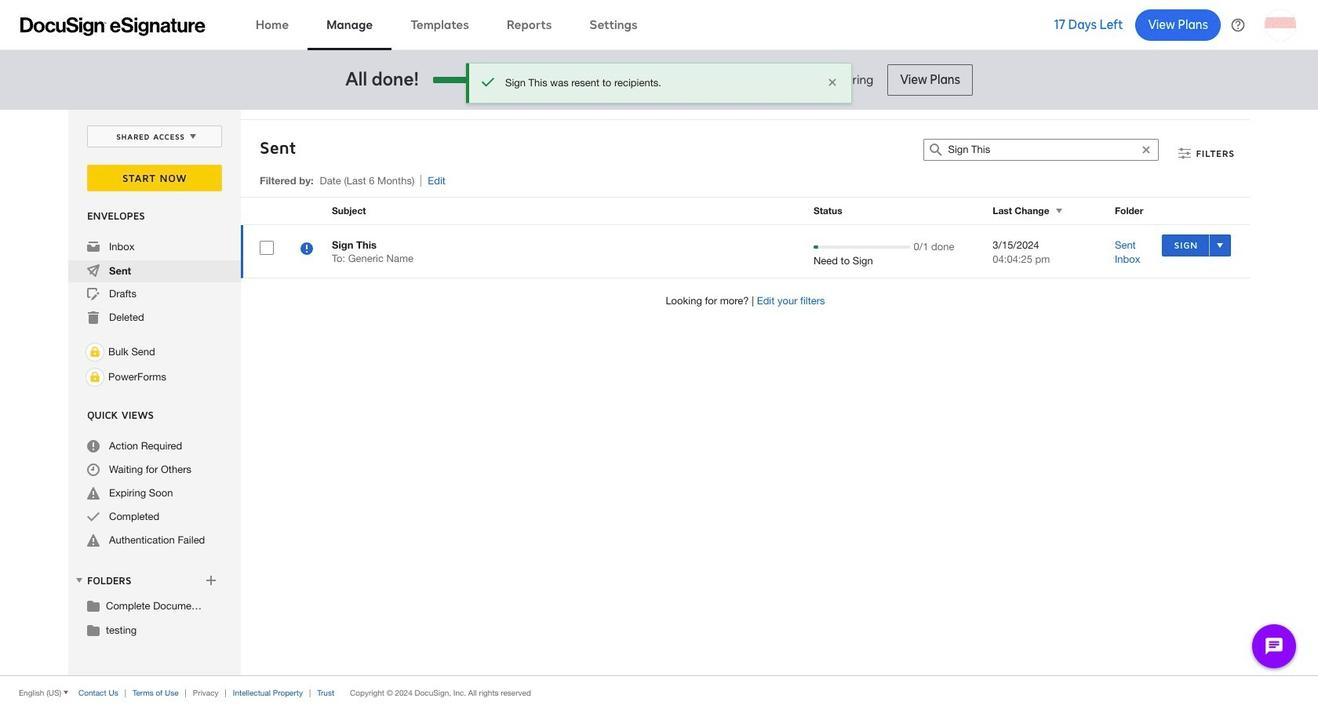 Task type: vqa. For each thing, say whether or not it's contained in the screenshot.
lock image to the bottom
yes



Task type: describe. For each thing, give the bounding box(es) containing it.
completed image
[[87, 511, 100, 523]]

secondary navigation region
[[68, 110, 1254, 676]]

clock image
[[87, 464, 100, 476]]

2 folder image from the top
[[87, 624, 100, 636]]

need to sign image
[[301, 242, 313, 257]]

view folders image
[[73, 574, 86, 587]]

inbox image
[[87, 241, 100, 253]]

docusign esignature image
[[20, 17, 206, 36]]

lock image
[[86, 343, 104, 362]]

trash image
[[87, 312, 100, 324]]

Search Sent and Folders text field
[[948, 140, 1135, 160]]

2 alert image from the top
[[87, 534, 100, 547]]

1 folder image from the top
[[87, 600, 100, 612]]



Task type: locate. For each thing, give the bounding box(es) containing it.
folder image
[[87, 600, 100, 612], [87, 624, 100, 636]]

0 vertical spatial folder image
[[87, 600, 100, 612]]

1 vertical spatial folder image
[[87, 624, 100, 636]]

lock image
[[86, 368, 104, 387]]

alert image down clock icon
[[87, 487, 100, 500]]

alert image
[[87, 487, 100, 500], [87, 534, 100, 547]]

draft image
[[87, 288, 100, 301]]

more info region
[[0, 676, 1318, 709]]

alert image down completed image
[[87, 534, 100, 547]]

sent image
[[87, 264, 100, 277]]

status
[[505, 76, 815, 90]]

1 vertical spatial alert image
[[87, 534, 100, 547]]

your uploaded profile image image
[[1265, 9, 1296, 40]]

0 vertical spatial alert image
[[87, 487, 100, 500]]

action required image
[[87, 440, 100, 453]]

1 alert image from the top
[[87, 487, 100, 500]]



